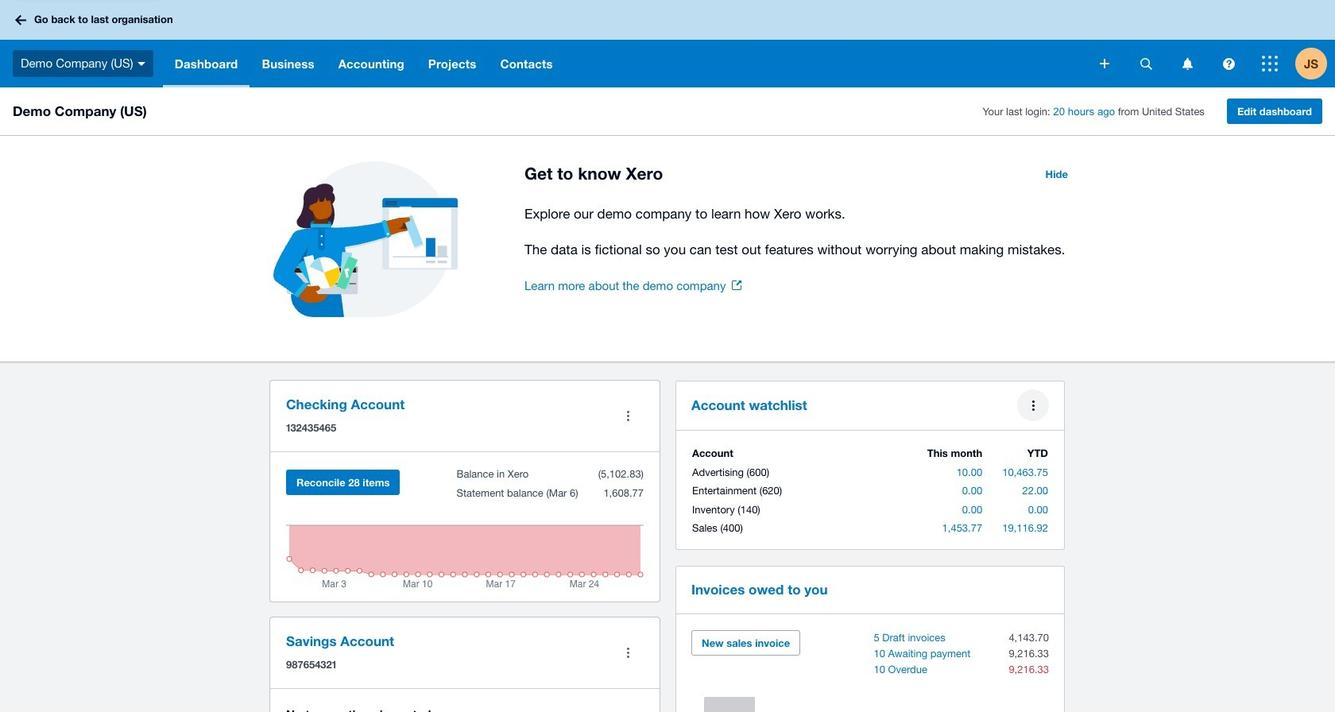 Task type: vqa. For each thing, say whether or not it's contained in the screenshot.
Calculate
no



Task type: locate. For each thing, give the bounding box(es) containing it.
2 manage menu toggle image from the top
[[612, 637, 644, 669]]

svg image
[[15, 15, 26, 25], [1262, 56, 1278, 72], [1140, 58, 1152, 70], [1223, 58, 1235, 70], [1100, 59, 1110, 68], [137, 62, 145, 66]]

0 vertical spatial manage menu toggle image
[[612, 400, 644, 432]]

banner
[[0, 0, 1335, 87]]

manage menu toggle image
[[612, 400, 644, 432], [612, 637, 644, 669]]

1 vertical spatial manage menu toggle image
[[612, 637, 644, 669]]

svg image
[[1182, 58, 1193, 70]]

accounts watchlist options image
[[1017, 390, 1049, 421]]



Task type: describe. For each thing, give the bounding box(es) containing it.
1 manage menu toggle image from the top
[[612, 400, 644, 432]]

intro banner body element
[[525, 203, 1078, 261]]



